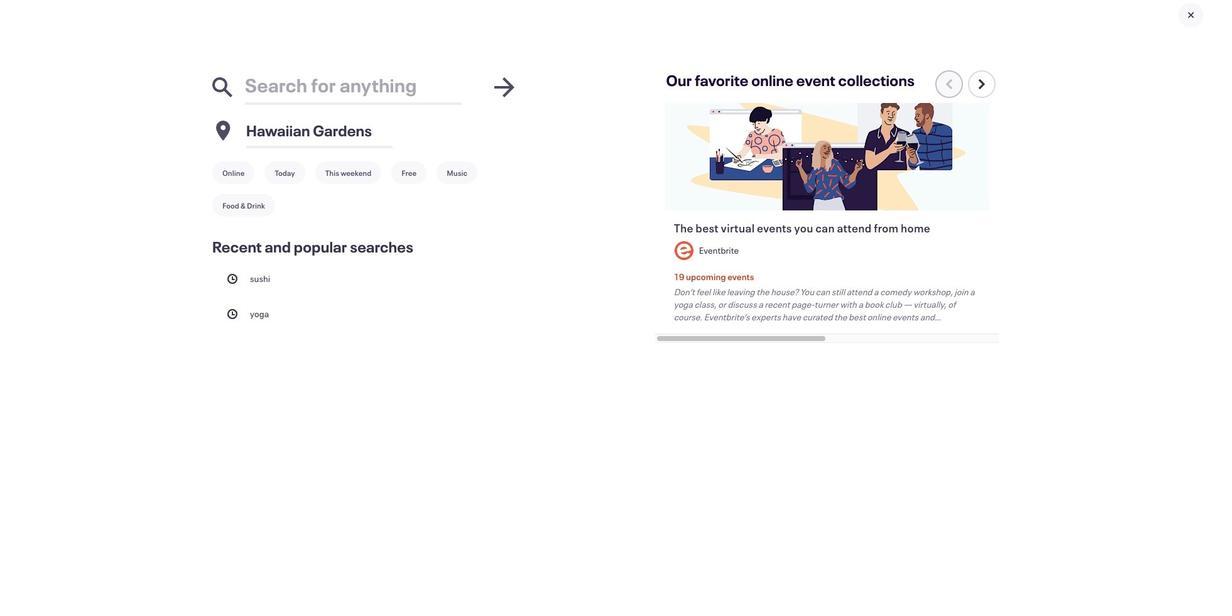 Task type: vqa. For each thing, say whether or not it's contained in the screenshot.
Food for Food
no



Task type: describe. For each thing, give the bounding box(es) containing it.
none text field inside 'date picker dialog' alert dialog
[[246, 113, 536, 148]]

sign up element
[[1161, 12, 1192, 25]]

homepage header image
[[0, 38, 1207, 388]]

run search image
[[490, 72, 520, 102]]

menu inside 'date picker dialog' alert dialog
[[210, 261, 537, 332]]

collection image for the best virtual events you can attend from home image
[[664, 103, 991, 212]]



Task type: locate. For each thing, give the bounding box(es) containing it.
open search bar element
[[112, 5, 859, 32]]

date picker dialog alert dialog
[[0, 0, 1207, 608]]

None text field
[[246, 113, 536, 148]]

menu
[[210, 261, 537, 332]]

Search for anything search field
[[245, 65, 462, 105]]



